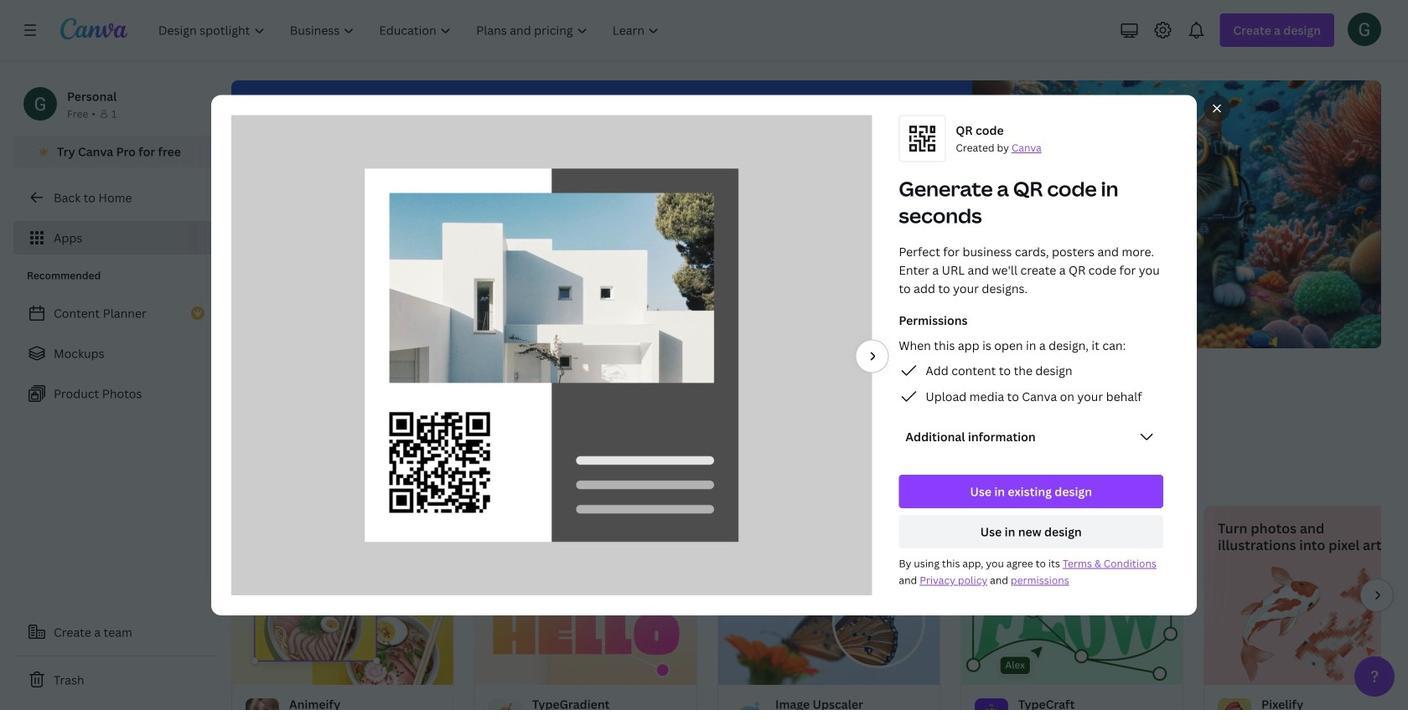 Task type: locate. For each thing, give the bounding box(es) containing it.
an image with a cursor next to a text box containing the prompt "a cat going scuba diving" to generate an image. the generated image of a cat doing scuba diving is behind the text box. image
[[905, 80, 1382, 349]]

typecraft image
[[962, 568, 1183, 686]]

list
[[13, 297, 218, 411], [899, 361, 1164, 407]]

Input field to search for apps search field
[[265, 363, 522, 395]]



Task type: vqa. For each thing, say whether or not it's contained in the screenshot.
our
no



Task type: describe. For each thing, give the bounding box(es) containing it.
top level navigation element
[[148, 13, 674, 47]]

1 horizontal spatial list
[[899, 361, 1164, 407]]

pixelify image
[[1205, 568, 1408, 686]]

animeify image
[[232, 568, 454, 686]]

0 horizontal spatial list
[[13, 297, 218, 411]]

typegradient image
[[475, 568, 697, 686]]

image upscaler image
[[718, 568, 940, 686]]



